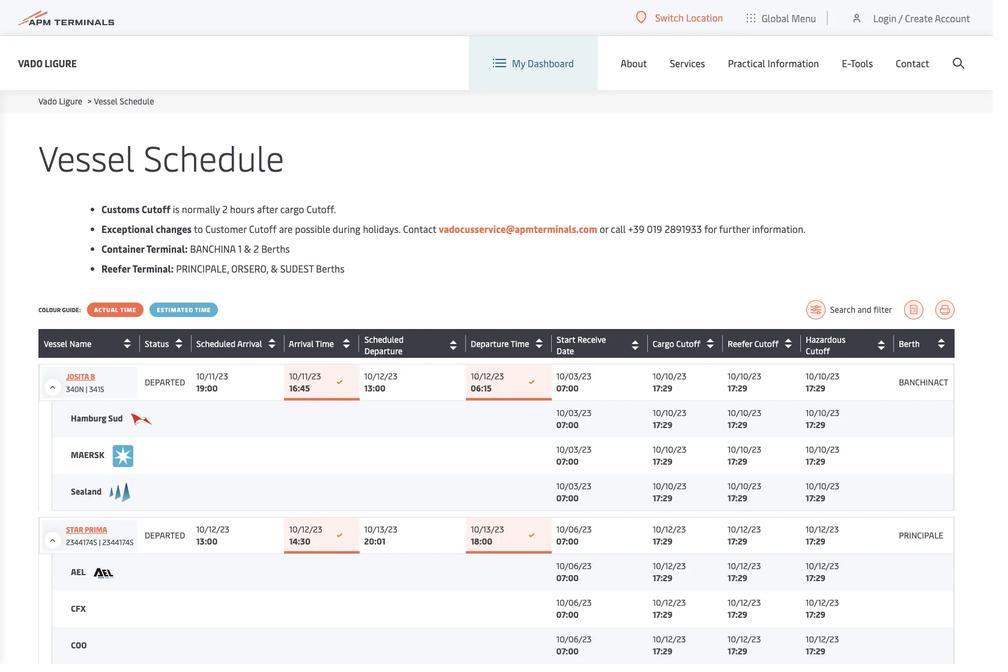 Task type: vqa. For each thing, say whether or not it's contained in the screenshot.


Task type: describe. For each thing, give the bounding box(es) containing it.
vado for vado ligure
[[18, 56, 42, 69]]

2 cargo cutoff button from the left
[[653, 334, 720, 353]]

departed for 13:00
[[145, 530, 185, 541]]

customs cutoff is normally 2 hours after cargo cutoff.
[[102, 202, 336, 216]]

cfx
[[71, 603, 86, 615]]

about
[[621, 56, 648, 70]]

340n
[[66, 385, 84, 394]]

07:00 for maersk
[[557, 456, 579, 467]]

are
[[279, 222, 293, 236]]

name for vessel name button for arrival time button corresponding to 2nd the cargo cutoff button
[[70, 338, 92, 349]]

status for 1st the cargo cutoff button from left
[[145, 338, 169, 349]]

menu
[[792, 11, 817, 24]]

is
[[173, 202, 180, 216]]

departure time for arrival time button corresponding to 2nd the cargo cutoff button
[[471, 338, 530, 349]]

10/06/23 07:00 for cfx
[[557, 597, 592, 621]]

vado ligure > vessel schedule
[[38, 96, 154, 107]]

10/06/23 for coo
[[557, 634, 592, 645]]

actual
[[94, 306, 119, 314]]

vado for vado ligure > vessel schedule
[[38, 96, 57, 107]]

banchina
[[190, 242, 236, 255]]

berth button for 1st the cargo cutoff button from left
[[899, 334, 952, 353]]

search and filter
[[831, 304, 893, 315]]

10/13/23 18:00
[[471, 524, 504, 547]]

& for orsero,
[[271, 262, 278, 275]]

practical
[[728, 56, 766, 70]]

scheduled departure button for arrival time button related to 1st the cargo cutoff button from left
[[364, 334, 463, 353]]

reefer cutoff for 1st the cargo cutoff button from left
[[728, 338, 779, 349]]

vessel name button for arrival time button corresponding to 2nd the cargo cutoff button
[[44, 334, 137, 353]]

reefer for 'scheduled departure' button corresponding to arrival time button corresponding to 2nd the cargo cutoff button
[[728, 338, 753, 349]]

during
[[333, 222, 361, 236]]

my dashboard button
[[493, 36, 574, 90]]

1 scheduled arrival from the left
[[196, 338, 262, 349]]

terminal: for container terminal:
[[146, 242, 188, 255]]

estimated
[[157, 306, 193, 314]]

switch
[[656, 11, 684, 24]]

>
[[87, 96, 92, 107]]

07:00 for cfx
[[557, 609, 579, 621]]

10/12/23 06:15
[[471, 371, 504, 394]]

hamburg sud
[[71, 413, 125, 424]]

search and filter button
[[807, 300, 893, 320]]

about button
[[621, 36, 648, 90]]

10/11/23 for 19:00
[[196, 371, 228, 382]]

start for 2nd the cargo cutoff button
[[557, 334, 576, 345]]

search
[[831, 304, 856, 315]]

location
[[687, 11, 724, 24]]

1 10/06/23 from the top
[[557, 524, 592, 535]]

+39
[[629, 222, 645, 236]]

10/13/23 for 18:00
[[471, 524, 504, 535]]

orsero,
[[232, 262, 269, 275]]

10/11/23 19:00
[[196, 371, 228, 394]]

arrival time button for 2nd the cargo cutoff button
[[289, 334, 356, 353]]

terminal: for reefer terminal:
[[132, 262, 174, 275]]

departure time button for 1st the cargo cutoff button from left start receive date button
[[471, 334, 549, 353]]

5 07:00 from the top
[[557, 536, 579, 547]]

10/11/23 16:45
[[289, 371, 321, 394]]

container terminal: banchina 1 & 2 berths
[[102, 242, 290, 255]]

hours
[[230, 202, 255, 216]]

1 10/03/23 from the top
[[557, 371, 592, 382]]

customs
[[102, 202, 140, 216]]

18:00
[[471, 536, 493, 547]]

switch location button
[[636, 11, 724, 24]]

customer
[[205, 222, 247, 236]]

/
[[899, 11, 903, 24]]

14:30
[[289, 536, 311, 547]]

vessel schedule
[[38, 133, 284, 181]]

vessel name for vessel name button for arrival time button related to 1st the cargo cutoff button from left
[[44, 338, 92, 349]]

0 vertical spatial 2
[[222, 202, 228, 216]]

create
[[906, 11, 933, 24]]

scheduled arrival button for arrival time button corresponding to 2nd the cargo cutoff button
[[196, 334, 282, 353]]

changes
[[156, 222, 192, 236]]

cutoff for berth button associated with 2nd the cargo cutoff button hazardous cutoff button
[[806, 345, 831, 357]]

scheduled departure for 'scheduled departure' button corresponding to arrival time button related to 1st the cargo cutoff button from left
[[364, 338, 444, 349]]

contact button
[[896, 36, 930, 90]]

1 vertical spatial vado ligure link
[[38, 96, 82, 107]]

cargo
[[280, 202, 304, 216]]

departure time button for start receive date button associated with 2nd the cargo cutoff button
[[471, 334, 549, 353]]

vado ligure
[[18, 56, 77, 69]]

filter
[[874, 304, 893, 315]]

login / create account link
[[852, 0, 971, 35]]

login
[[874, 11, 897, 24]]

services
[[670, 56, 706, 70]]

further
[[720, 222, 750, 236]]

start receive date for 1st the cargo cutoff button from left
[[557, 338, 626, 349]]

cargo for 1st the cargo cutoff button from left
[[653, 338, 675, 349]]

status for 2nd the cargo cutoff button
[[145, 338, 169, 349]]

cargo for 2nd the cargo cutoff button
[[653, 338, 675, 349]]

guide:
[[62, 306, 81, 314]]

cutoff for reefer cutoff button related to 1st the cargo cutoff button from left
[[755, 338, 779, 349]]

10/03/23 for sealand
[[557, 481, 592, 492]]

estimated time
[[157, 306, 211, 314]]

josita b 340n | 341s
[[66, 372, 104, 394]]

services button
[[670, 36, 706, 90]]

06:15
[[471, 383, 492, 394]]

1
[[238, 242, 242, 255]]

after
[[257, 202, 278, 216]]

hazardous cutoff button for 1st the cargo cutoff button from left berth button
[[806, 334, 892, 353]]

account
[[935, 11, 971, 24]]

vessel name button for arrival time button related to 1st the cargo cutoff button from left
[[44, 334, 137, 353]]

1 10/03/23 07:00 from the top
[[557, 371, 592, 394]]

berths for banchina 1 & 2 berths
[[261, 242, 290, 255]]

switch location
[[656, 11, 724, 24]]

1 07:00 from the top
[[557, 383, 579, 394]]

reefer for 'scheduled departure' button corresponding to arrival time button related to 1st the cargo cutoff button from left
[[728, 338, 753, 349]]

reefer cutoff button for 2nd the cargo cutoff button
[[728, 334, 798, 353]]

for
[[705, 222, 717, 236]]

19:00
[[196, 383, 218, 394]]

my
[[512, 56, 526, 70]]

cargo cutoff for 2nd the cargo cutoff button
[[653, 338, 701, 349]]

b
[[91, 372, 95, 382]]

name for vessel name button for arrival time button related to 1st the cargo cutoff button from left
[[70, 338, 92, 349]]

practical information
[[728, 56, 820, 70]]

reefer cutoff for 2nd the cargo cutoff button
[[728, 338, 779, 349]]

0 vertical spatial 10/12/23 13:00
[[364, 371, 398, 394]]

hazardous for 1st the cargo cutoff button from left berth button hazardous cutoff button
[[806, 338, 846, 349]]

10/12/23 14:30
[[289, 524, 323, 547]]

coo
[[71, 640, 87, 651]]

status button for vessel name button for arrival time button corresponding to 2nd the cargo cutoff button
[[145, 334, 189, 353]]

10/03/23 07:00 for sealand
[[557, 481, 592, 504]]



Task type: locate. For each thing, give the bounding box(es) containing it.
scheduled departure
[[365, 334, 404, 357], [364, 338, 444, 349]]

status button
[[145, 334, 188, 353], [145, 334, 189, 353]]

10/12/23
[[364, 371, 398, 382], [471, 371, 504, 382], [196, 524, 230, 535], [289, 524, 323, 535], [653, 524, 686, 535], [728, 524, 761, 535], [806, 524, 840, 535], [653, 561, 686, 572], [728, 561, 761, 572], [806, 561, 840, 572], [653, 597, 686, 609], [728, 597, 761, 609], [806, 597, 840, 609], [653, 634, 686, 645], [728, 634, 761, 645], [806, 634, 840, 645]]

ael image
[[93, 568, 115, 579]]

3 10/06/23 from the top
[[557, 597, 592, 609]]

prima
[[85, 525, 107, 535]]

3 10/03/23 from the top
[[557, 444, 592, 455]]

1 reefer cutoff button from the left
[[728, 334, 798, 353]]

hazardous cutoff button for berth button associated with 2nd the cargo cutoff button
[[806, 334, 892, 357]]

colour
[[38, 306, 61, 314]]

contact right holidays. on the top of page
[[403, 222, 437, 236]]

1 hazardous cutoff button from the left
[[806, 334, 892, 353]]

to
[[194, 222, 203, 236]]

ael
[[71, 566, 87, 578]]

2 reefer cutoff button from the left
[[728, 334, 798, 353]]

principale,
[[176, 262, 229, 275]]

start
[[557, 334, 576, 345], [557, 338, 576, 349]]

my dashboard
[[512, 56, 574, 70]]

0 horizontal spatial 10/12/23 13:00
[[196, 524, 230, 547]]

schedule up customs cutoff is normally 2 hours after cargo cutoff.
[[144, 133, 284, 181]]

arrival time button for 1st the cargo cutoff button from left
[[289, 334, 357, 353]]

341s
[[89, 385, 104, 394]]

1 horizontal spatial &
[[271, 262, 278, 275]]

date
[[608, 338, 626, 349], [557, 345, 575, 357]]

information.
[[753, 222, 806, 236]]

| for ael
[[99, 538, 101, 547]]

0 vertical spatial &
[[244, 242, 251, 255]]

4 10/06/23 07:00 from the top
[[557, 634, 592, 657]]

arrival time button
[[289, 334, 356, 353], [289, 334, 357, 353]]

vessel
[[94, 96, 118, 107], [38, 133, 135, 181], [44, 338, 67, 349], [44, 338, 67, 349]]

10/13/23 20:01
[[364, 524, 398, 547]]

scheduled
[[365, 334, 404, 345], [196, 338, 235, 349], [196, 338, 236, 349], [364, 338, 404, 349]]

2 hazardous cutoff button from the left
[[806, 334, 892, 357]]

scheduled departure for 'scheduled departure' button corresponding to arrival time button corresponding to 2nd the cargo cutoff button
[[365, 334, 404, 357]]

2 left the hours
[[222, 202, 228, 216]]

berths right the sudest
[[316, 262, 345, 275]]

0 vertical spatial terminal:
[[146, 242, 188, 255]]

3 10/06/23 07:00 from the top
[[557, 597, 592, 621]]

0 vertical spatial vado ligure link
[[18, 56, 77, 71]]

10/06/23 for ael
[[557, 561, 592, 572]]

1 scheduled departure button from the left
[[364, 334, 463, 353]]

reefer cutoff button
[[728, 334, 798, 353], [728, 334, 798, 353]]

2 10/13/23 from the left
[[471, 524, 504, 535]]

10/03/23 07:00 for maersk
[[557, 444, 592, 467]]

ligure left >
[[59, 96, 82, 107]]

1 departure time button from the left
[[471, 334, 549, 353]]

10/03/23 07:00 for hamburg sud
[[557, 408, 592, 431]]

sealand
[[71, 486, 104, 497]]

10/06/23
[[557, 524, 592, 535], [557, 561, 592, 572], [557, 597, 592, 609], [557, 634, 592, 645]]

cutoff for 2nd the cargo cutoff button
[[677, 338, 701, 349]]

0 horizontal spatial 2
[[222, 202, 228, 216]]

20:01
[[364, 536, 386, 547]]

ligure for vado ligure > vessel schedule
[[59, 96, 82, 107]]

6 07:00 from the top
[[557, 573, 579, 584]]

2 reefer cutoff from the left
[[728, 338, 779, 349]]

terminal: down container
[[132, 262, 174, 275]]

scheduled departure inside button
[[364, 338, 444, 349]]

10/10/23 17:29
[[653, 371, 687, 394], [728, 371, 762, 394], [806, 371, 840, 394], [653, 408, 687, 431], [728, 408, 762, 431], [806, 408, 840, 431], [653, 444, 687, 467], [728, 444, 762, 467], [806, 444, 840, 467], [653, 481, 687, 504], [728, 481, 762, 504], [806, 481, 840, 504]]

1 horizontal spatial 10/12/23 13:00
[[364, 371, 398, 394]]

departed for 19:00
[[145, 377, 185, 388]]

2344174s down prima
[[102, 538, 134, 547]]

time right actual
[[120, 306, 137, 314]]

10/11/23 for 16:45
[[289, 371, 321, 382]]

departure time button
[[471, 334, 549, 353], [471, 334, 549, 353]]

10/06/23 07:00
[[557, 524, 592, 547], [557, 561, 592, 584], [557, 597, 592, 621], [557, 634, 592, 657]]

0 horizontal spatial 2344174s
[[66, 538, 97, 547]]

0 horizontal spatial time
[[120, 306, 137, 314]]

10/11/23
[[196, 371, 228, 382], [289, 371, 321, 382]]

2 departure time button from the left
[[471, 334, 549, 353]]

1 horizontal spatial contact
[[896, 56, 930, 70]]

josita
[[66, 372, 89, 382]]

1 horizontal spatial time
[[195, 306, 211, 314]]

1 10/13/23 from the left
[[364, 524, 398, 535]]

07:00 for coo
[[557, 646, 579, 657]]

0 vertical spatial ligure
[[45, 56, 77, 69]]

10/13/23 up 18:00
[[471, 524, 504, 535]]

17:29
[[653, 383, 673, 394], [728, 383, 748, 394], [806, 383, 826, 394], [653, 420, 673, 431], [728, 420, 748, 431], [806, 420, 826, 431], [653, 456, 673, 467], [728, 456, 748, 467], [806, 456, 826, 467], [653, 493, 673, 504], [728, 493, 748, 504], [806, 493, 826, 504], [653, 536, 673, 547], [728, 536, 748, 547], [806, 536, 826, 547], [653, 573, 673, 584], [728, 573, 748, 584], [806, 573, 826, 584], [653, 609, 673, 621], [728, 609, 748, 621], [806, 609, 826, 621], [653, 646, 673, 657], [728, 646, 748, 657], [806, 646, 826, 657]]

10/03/23
[[557, 371, 592, 382], [557, 408, 592, 419], [557, 444, 592, 455], [557, 481, 592, 492]]

ligure for vado ligure
[[45, 56, 77, 69]]

sudest
[[280, 262, 314, 275]]

1 horizontal spatial berths
[[316, 262, 345, 275]]

1 10/11/23 from the left
[[196, 371, 228, 382]]

2 departed from the top
[[145, 530, 185, 541]]

1 vertical spatial vado
[[38, 96, 57, 107]]

1 2344174s from the left
[[66, 538, 97, 547]]

date for 2nd the cargo cutoff button
[[557, 345, 575, 357]]

2 scheduled arrival from the left
[[196, 338, 262, 349]]

berths
[[261, 242, 290, 255], [316, 262, 345, 275]]

hazardous for berth button associated with 2nd the cargo cutoff button hazardous cutoff button
[[806, 334, 846, 345]]

sealand image
[[110, 483, 131, 502]]

0 vertical spatial vado
[[18, 56, 42, 69]]

0 horizontal spatial contact
[[403, 222, 437, 236]]

| left 341s
[[86, 385, 87, 394]]

maersk
[[71, 449, 106, 461]]

vadocusservice@apmterminals.com
[[439, 222, 598, 236]]

2 departure time from the left
[[471, 338, 530, 349]]

reefer terminal: principale, orsero, & sudest berths
[[102, 262, 345, 275]]

0 vertical spatial |
[[86, 385, 87, 394]]

terminal: down the changes
[[146, 242, 188, 255]]

status button for vessel name button for arrival time button related to 1st the cargo cutoff button from left
[[145, 334, 188, 353]]

1 vertical spatial 13:00
[[196, 536, 218, 547]]

tools
[[851, 56, 874, 70]]

vado
[[18, 56, 42, 69], [38, 96, 57, 107]]

| down prima
[[99, 538, 101, 547]]

cargo
[[653, 338, 675, 349], [653, 338, 675, 349]]

0 vertical spatial 13:00
[[364, 383, 386, 394]]

maersk image
[[112, 444, 134, 468]]

& for 1
[[244, 242, 251, 255]]

vado ligure link
[[18, 56, 77, 71], [38, 96, 82, 107]]

10/13/23 for 20:01
[[364, 524, 398, 535]]

4 10/03/23 07:00 from the top
[[557, 481, 592, 504]]

2 10/06/23 07:00 from the top
[[557, 561, 592, 584]]

1 vertical spatial 10/12/23 13:00
[[196, 524, 230, 547]]

& right the 1
[[244, 242, 251, 255]]

2 10/06/23 from the top
[[557, 561, 592, 572]]

hazardous cutoff button
[[806, 334, 892, 353], [806, 334, 892, 357]]

1 departure time from the left
[[471, 338, 529, 349]]

4 10/03/23 from the top
[[557, 481, 592, 492]]

1 status button from the left
[[145, 334, 188, 353]]

1 vertical spatial berths
[[316, 262, 345, 275]]

schedule right >
[[120, 96, 154, 107]]

13:00
[[364, 383, 386, 394], [196, 536, 218, 547]]

2 10/11/23 from the left
[[289, 371, 321, 382]]

1 vertical spatial contact
[[403, 222, 437, 236]]

holidays.
[[363, 222, 401, 236]]

1 reefer cutoff from the left
[[728, 338, 779, 349]]

contact down login / create account link
[[896, 56, 930, 70]]

1 vertical spatial departed
[[145, 530, 185, 541]]

0 horizontal spatial |
[[86, 385, 87, 394]]

0 horizontal spatial 10/13/23
[[364, 524, 398, 535]]

normally
[[182, 202, 220, 216]]

cutoff for 1st the cargo cutoff button from left
[[677, 338, 701, 349]]

1 horizontal spatial |
[[99, 538, 101, 547]]

4 07:00 from the top
[[557, 493, 579, 504]]

10/11/23 up 19:00
[[196, 371, 228, 382]]

1 horizontal spatial 2
[[254, 242, 259, 255]]

terminal:
[[146, 242, 188, 255], [132, 262, 174, 275]]

2 2344174s from the left
[[102, 538, 134, 547]]

hamburg
[[71, 413, 106, 424]]

berths for principale, orsero, & sudest berths
[[316, 262, 345, 275]]

10/03/23 for maersk
[[557, 444, 592, 455]]

global menu
[[762, 11, 817, 24]]

global
[[762, 11, 790, 24]]

1 start receive date button from the left
[[557, 334, 645, 353]]

2 07:00 from the top
[[557, 420, 579, 431]]

1 horizontal spatial 10/13/23
[[471, 524, 504, 535]]

time for actual time
[[120, 306, 137, 314]]

10/13/23 up 20:01
[[364, 524, 398, 535]]

10/11/23 up 16:45
[[289, 371, 321, 382]]

07:00 for ael
[[557, 573, 579, 584]]

0 vertical spatial contact
[[896, 56, 930, 70]]

berths down are
[[261, 242, 290, 255]]

7 07:00 from the top
[[557, 609, 579, 621]]

10/03/23 for hamburg sud
[[557, 408, 592, 419]]

2 cargo cutoff from the left
[[653, 338, 701, 349]]

departed
[[145, 377, 185, 388], [145, 530, 185, 541]]

hamburg sud image
[[131, 413, 152, 426]]

1 receive from the top
[[578, 334, 606, 345]]

2 start receive date button from the left
[[557, 334, 645, 357]]

2 receive from the top
[[578, 338, 606, 349]]

2 right the 1
[[254, 242, 259, 255]]

e-
[[842, 56, 851, 70]]

e-tools button
[[842, 36, 874, 90]]

1 cargo cutoff button from the left
[[653, 334, 720, 353]]

actual time
[[94, 306, 137, 314]]

0 vertical spatial berths
[[261, 242, 290, 255]]

1 departed from the top
[[145, 377, 185, 388]]

information
[[768, 56, 820, 70]]

2 status button from the left
[[145, 334, 189, 353]]

cargo cutoff for 1st the cargo cutoff button from left
[[653, 338, 701, 349]]

scheduled departure button for arrival time button corresponding to 2nd the cargo cutoff button
[[365, 334, 463, 357]]

vessel name for vessel name button for arrival time button corresponding to 2nd the cargo cutoff button
[[44, 338, 92, 349]]

2 scheduled arrival button from the left
[[196, 334, 282, 353]]

0 vertical spatial schedule
[[120, 96, 154, 107]]

0 horizontal spatial 13:00
[[196, 536, 218, 547]]

07:00
[[557, 383, 579, 394], [557, 420, 579, 431], [557, 456, 579, 467], [557, 493, 579, 504], [557, 536, 579, 547], [557, 573, 579, 584], [557, 609, 579, 621], [557, 646, 579, 657]]

1 vertical spatial terminal:
[[132, 262, 174, 275]]

cutoff for 1st the cargo cutoff button from left berth button hazardous cutoff button
[[848, 338, 872, 349]]

2 cargo from the left
[[653, 338, 675, 349]]

star
[[66, 525, 83, 535]]

07:00 for sealand
[[557, 493, 579, 504]]

start receive date button for 1st the cargo cutoff button from left
[[557, 334, 645, 353]]

cutoff for reefer cutoff button related to 2nd the cargo cutoff button
[[755, 338, 779, 349]]

1 vertical spatial &
[[271, 262, 278, 275]]

0 horizontal spatial 10/11/23
[[196, 371, 228, 382]]

e-tools
[[842, 56, 874, 70]]

| for hamburg sud
[[86, 385, 87, 394]]

10/03/23 07:00
[[557, 371, 592, 394], [557, 408, 592, 431], [557, 444, 592, 467], [557, 481, 592, 504]]

10/06/23 07:00 for coo
[[557, 634, 592, 657]]

1 vertical spatial |
[[99, 538, 101, 547]]

|
[[86, 385, 87, 394], [99, 538, 101, 547]]

0 horizontal spatial date
[[557, 345, 575, 357]]

1 10/06/23 07:00 from the top
[[557, 524, 592, 547]]

and
[[858, 304, 872, 315]]

2891933
[[665, 222, 702, 236]]

start for 1st the cargo cutoff button from left
[[557, 338, 576, 349]]

vessel name button
[[44, 334, 137, 353], [44, 334, 137, 353]]

0 vertical spatial departed
[[145, 377, 185, 388]]

possible
[[295, 222, 331, 236]]

2 10/03/23 from the top
[[557, 408, 592, 419]]

departure time for arrival time button related to 1st the cargo cutoff button from left
[[471, 338, 529, 349]]

time for estimated time
[[195, 306, 211, 314]]

1 horizontal spatial 2344174s
[[102, 538, 134, 547]]

0 horizontal spatial berths
[[261, 242, 290, 255]]

ligure
[[45, 56, 77, 69], [59, 96, 82, 107]]

global menu button
[[736, 0, 829, 36]]

1 cargo from the left
[[653, 338, 675, 349]]

16:45
[[289, 383, 310, 394]]

sud
[[108, 413, 123, 424]]

3 10/03/23 07:00 from the top
[[557, 444, 592, 467]]

1 horizontal spatial date
[[608, 338, 626, 349]]

2 status from the left
[[145, 338, 169, 349]]

colour guide:
[[38, 306, 81, 314]]

1 time from the left
[[120, 306, 137, 314]]

cutoff
[[142, 202, 171, 216], [249, 222, 277, 236], [677, 338, 701, 349], [677, 338, 701, 349], [755, 338, 779, 349], [755, 338, 779, 349], [848, 338, 872, 349], [806, 345, 831, 357]]

berth button for 2nd the cargo cutoff button
[[899, 334, 952, 353]]

| inside josita b 340n | 341s
[[86, 385, 87, 394]]

2 time from the left
[[195, 306, 211, 314]]

reefer cutoff button for 1st the cargo cutoff button from left
[[728, 334, 798, 353]]

1 vertical spatial ligure
[[59, 96, 82, 107]]

or
[[600, 222, 609, 236]]

1 horizontal spatial 10/11/23
[[289, 371, 321, 382]]

vessel name
[[44, 338, 92, 349], [44, 338, 92, 349]]

hazardous cutoff
[[806, 334, 846, 357], [806, 338, 872, 349]]

start receive date button for 2nd the cargo cutoff button
[[557, 334, 645, 357]]

ligure up vado ligure > vessel schedule
[[45, 56, 77, 69]]

2 scheduled departure button from the left
[[365, 334, 463, 357]]

8 07:00 from the top
[[557, 646, 579, 657]]

exceptional
[[102, 222, 154, 236]]

2344174s down star
[[66, 538, 97, 547]]

start receive date for 2nd the cargo cutoff button
[[557, 334, 606, 357]]

1 scheduled arrival button from the left
[[196, 334, 281, 353]]

1 cargo cutoff from the left
[[653, 338, 701, 349]]

login / create account
[[874, 11, 971, 24]]

cutoff.
[[307, 202, 336, 216]]

07:00 for hamburg sud
[[557, 420, 579, 431]]

& left the sudest
[[271, 262, 278, 275]]

1 status from the left
[[145, 338, 169, 349]]

star prima 2344174s | 2344174s
[[66, 525, 134, 547]]

10/06/23 for cfx
[[557, 597, 592, 609]]

4 10/06/23 from the top
[[557, 634, 592, 645]]

scheduled departure button
[[364, 334, 463, 353], [365, 334, 463, 357]]

time
[[316, 338, 334, 349], [316, 338, 334, 349], [511, 338, 529, 349], [511, 338, 530, 349]]

time
[[120, 306, 137, 314], [195, 306, 211, 314]]

scheduled arrival button for arrival time button related to 1st the cargo cutoff button from left
[[196, 334, 281, 353]]

1 vertical spatial schedule
[[144, 133, 284, 181]]

date for 1st the cargo cutoff button from left
[[608, 338, 626, 349]]

0 horizontal spatial &
[[244, 242, 251, 255]]

3 07:00 from the top
[[557, 456, 579, 467]]

time right the estimated at the left top of page
[[195, 306, 211, 314]]

| inside the star prima 2344174s | 2344174s
[[99, 538, 101, 547]]

1 horizontal spatial 13:00
[[364, 383, 386, 394]]

practical information button
[[728, 36, 820, 90]]

2 10/03/23 07:00 from the top
[[557, 408, 592, 431]]

container
[[102, 242, 145, 255]]

1 vertical spatial 2
[[254, 242, 259, 255]]

10/06/23 07:00 for ael
[[557, 561, 592, 584]]



